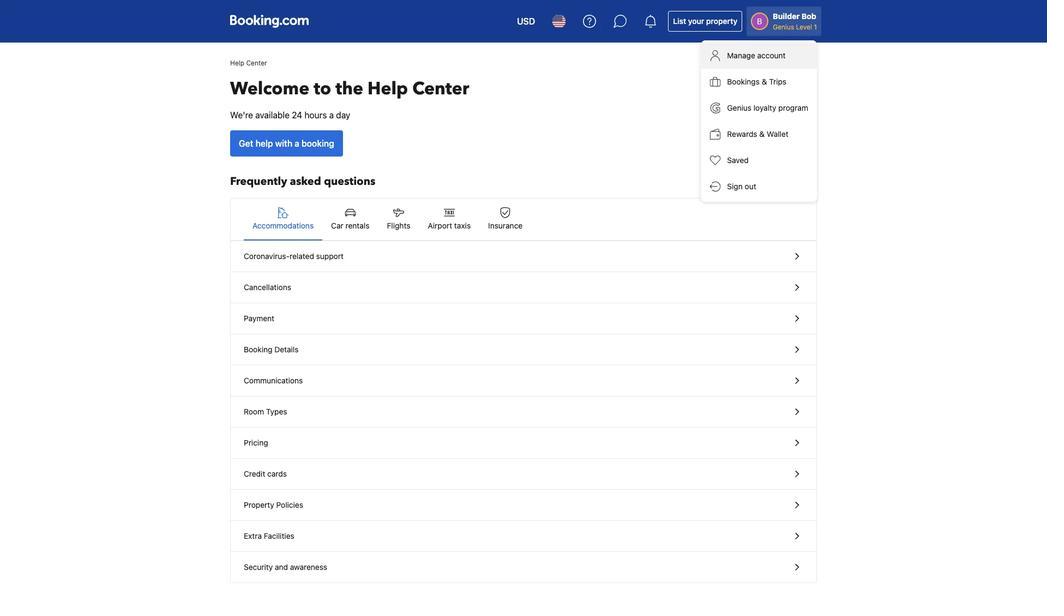 Task type: vqa. For each thing, say whether or not it's contained in the screenshot.
2nd by from right
no



Task type: locate. For each thing, give the bounding box(es) containing it.
booking
[[244, 345, 273, 354]]

1 horizontal spatial genius
[[773, 23, 795, 31]]

booking details
[[244, 345, 299, 354]]

frequently
[[230, 174, 287, 189]]

a
[[329, 110, 334, 120], [295, 138, 299, 149]]

help up welcome
[[230, 59, 244, 67]]

coronavirus-related support button
[[231, 241, 817, 272]]

airport
[[428, 221, 452, 230]]

1
[[814, 23, 817, 31]]

0 vertical spatial a
[[329, 110, 334, 120]]

security
[[244, 563, 273, 572]]

awareness
[[290, 563, 327, 572]]

rewards
[[727, 130, 758, 139]]

center
[[246, 59, 267, 67], [413, 77, 469, 101]]

help right the at the top
[[368, 77, 408, 101]]

extra facilities
[[244, 532, 295, 541]]

airport taxis
[[428, 221, 471, 230]]

list
[[673, 17, 686, 26]]

& for wallet
[[760, 130, 765, 139]]

1 vertical spatial &
[[760, 130, 765, 139]]

& left the wallet at the right of the page
[[760, 130, 765, 139]]

0 horizontal spatial a
[[295, 138, 299, 149]]

accommodations button
[[244, 199, 323, 240]]

facilities
[[264, 532, 295, 541]]

& left 'trips'
[[762, 77, 767, 86]]

a right with
[[295, 138, 299, 149]]

booking
[[302, 138, 334, 149]]

usd
[[517, 16, 535, 26]]

room types button
[[231, 397, 817, 428]]

tab list
[[231, 199, 817, 241]]

genius
[[773, 23, 795, 31], [727, 103, 752, 112]]

saved link
[[701, 147, 817, 174]]

genius loyalty program link
[[701, 95, 817, 121]]

support
[[316, 252, 344, 261]]

1 vertical spatial center
[[413, 77, 469, 101]]

bob
[[802, 12, 817, 21]]

1 horizontal spatial center
[[413, 77, 469, 101]]

0 horizontal spatial help
[[230, 59, 244, 67]]

bookings & trips link
[[701, 69, 817, 95]]

pricing
[[244, 438, 268, 447]]

manage
[[727, 51, 756, 60]]

booking details button
[[231, 334, 817, 366]]

rentals
[[346, 221, 370, 230]]

payment button
[[231, 303, 817, 334]]

credit
[[244, 469, 265, 478]]

welcome to the help center
[[230, 77, 469, 101]]

property
[[707, 17, 738, 26]]

genius down builder
[[773, 23, 795, 31]]

welcome
[[230, 77, 309, 101]]

related
[[290, 252, 314, 261]]

genius loyalty program
[[727, 103, 809, 112]]

accommodations
[[253, 221, 314, 230]]

&
[[762, 77, 767, 86], [760, 130, 765, 139]]

program
[[779, 103, 809, 112]]

0 vertical spatial &
[[762, 77, 767, 86]]

help
[[256, 138, 273, 149]]

and
[[275, 563, 288, 572]]

a left day
[[329, 110, 334, 120]]

help
[[230, 59, 244, 67], [368, 77, 408, 101]]

get help with a booking
[[239, 138, 334, 149]]

level
[[796, 23, 812, 31]]

insurance button
[[480, 199, 532, 240]]

genius left loyalty
[[727, 103, 752, 112]]

flights
[[387, 221, 411, 230]]

1 vertical spatial a
[[295, 138, 299, 149]]

0 horizontal spatial center
[[246, 59, 267, 67]]

0 horizontal spatial genius
[[727, 103, 752, 112]]

0 vertical spatial genius
[[773, 23, 795, 31]]

details
[[275, 345, 299, 354]]

extra
[[244, 532, 262, 541]]

builder bob genius level 1
[[773, 12, 817, 31]]

1 horizontal spatial help
[[368, 77, 408, 101]]



Task type: describe. For each thing, give the bounding box(es) containing it.
room types
[[244, 407, 287, 416]]

account
[[758, 51, 786, 60]]

credit cards
[[244, 469, 287, 478]]

bookings
[[727, 77, 760, 86]]

builder
[[773, 12, 800, 21]]

car rentals
[[331, 221, 370, 230]]

the
[[336, 77, 363, 101]]

questions
[[324, 174, 376, 189]]

cancellations
[[244, 283, 291, 292]]

out
[[745, 182, 757, 191]]

room
[[244, 407, 264, 416]]

coronavirus-
[[244, 252, 290, 261]]

cards
[[267, 469, 287, 478]]

0 vertical spatial help
[[230, 59, 244, 67]]

get help with a booking button
[[230, 130, 343, 157]]

credit cards button
[[231, 459, 817, 490]]

we're
[[230, 110, 253, 120]]

types
[[266, 407, 287, 416]]

trips
[[769, 77, 787, 86]]

asked
[[290, 174, 321, 189]]

available
[[255, 110, 290, 120]]

security and awareness button
[[231, 552, 817, 583]]

frequently asked questions
[[230, 174, 376, 189]]

24
[[292, 110, 302, 120]]

car
[[331, 221, 344, 230]]

1 vertical spatial help
[[368, 77, 408, 101]]

communications button
[[231, 366, 817, 397]]

manage account link
[[701, 43, 817, 69]]

tab list containing accommodations
[[231, 199, 817, 241]]

0 vertical spatial center
[[246, 59, 267, 67]]

saved
[[727, 156, 749, 165]]

list your property
[[673, 17, 738, 26]]

property policies
[[244, 501, 303, 510]]

pricing button
[[231, 428, 817, 459]]

booking.com online hotel reservations image
[[230, 15, 309, 28]]

a inside 'button'
[[295, 138, 299, 149]]

airport taxis button
[[419, 199, 480, 240]]

coronavirus-related support
[[244, 252, 344, 261]]

sign out
[[727, 182, 757, 191]]

flights button
[[378, 199, 419, 240]]

usd button
[[511, 8, 542, 34]]

get
[[239, 138, 253, 149]]

day
[[336, 110, 350, 120]]

sign out button
[[701, 174, 817, 200]]

genius inside 'builder bob genius level 1'
[[773, 23, 795, 31]]

property
[[244, 501, 274, 510]]

insurance
[[488, 221, 523, 230]]

loyalty
[[754, 103, 777, 112]]

wallet
[[767, 130, 789, 139]]

manage account
[[727, 51, 786, 60]]

taxis
[[454, 221, 471, 230]]

list your property link
[[668, 11, 743, 32]]

1 horizontal spatial a
[[329, 110, 334, 120]]

cancellations button
[[231, 272, 817, 303]]

to
[[314, 77, 331, 101]]

bookings & trips
[[727, 77, 787, 86]]

communications
[[244, 376, 303, 385]]

your
[[688, 17, 705, 26]]

1 vertical spatial genius
[[727, 103, 752, 112]]

security and awareness
[[244, 563, 327, 572]]

car rentals button
[[323, 199, 378, 240]]

with
[[275, 138, 293, 149]]

rewards & wallet
[[727, 130, 789, 139]]

help center
[[230, 59, 267, 67]]

policies
[[276, 501, 303, 510]]

property policies button
[[231, 490, 817, 521]]

sign
[[727, 182, 743, 191]]

payment
[[244, 314, 274, 323]]

& for trips
[[762, 77, 767, 86]]

extra facilities button
[[231, 521, 817, 552]]

hours
[[305, 110, 327, 120]]

rewards & wallet link
[[701, 121, 817, 147]]



